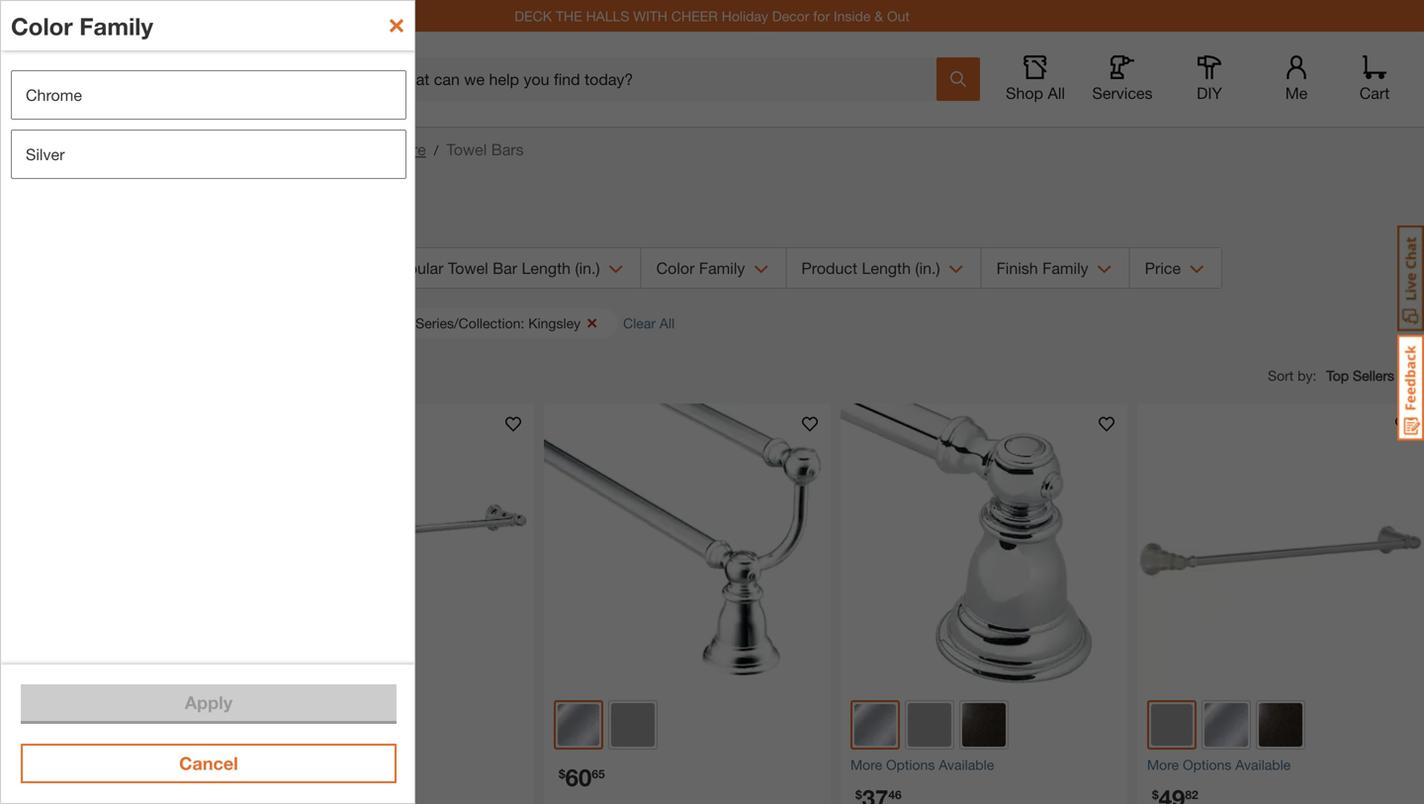 Task type: vqa. For each thing, say whether or not it's contained in the screenshot.
Mirror related to Single
no



Task type: locate. For each thing, give the bounding box(es) containing it.
1 horizontal spatial brushed nickel image
[[611, 703, 655, 747]]

towel
[[447, 140, 487, 159], [448, 259, 488, 277]]

color family up the home depot logo
[[11, 12, 153, 40]]

length right "product"
[[862, 259, 911, 277]]

more options available for 46
[[851, 757, 994, 773]]

shop all button
[[1004, 55, 1067, 103]]

top
[[1327, 368, 1349, 384]]

1 horizontal spatial options
[[886, 757, 935, 773]]

0 horizontal spatial chrome image
[[261, 704, 303, 746]]

clear all
[[623, 315, 675, 331]]

1 vertical spatial color
[[656, 259, 695, 277]]

$ left 65 at left bottom
[[559, 767, 566, 781]]

oil rubbed bronze image
[[369, 703, 413, 747], [963, 703, 1006, 747], [1259, 703, 1303, 747]]

brushed nickel image for 2nd chrome image from the right
[[315, 703, 358, 747]]

color up the home depot logo
[[11, 12, 73, 40]]

1 vertical spatial all
[[660, 315, 675, 331]]

1 more from the left
[[257, 757, 289, 773]]

1 horizontal spatial $
[[856, 788, 862, 802]]

apply
[[185, 692, 233, 713]]

more for 46
[[851, 757, 883, 773]]

3 more options available from the left
[[1148, 757, 1291, 773]]

cancel button
[[21, 744, 397, 783]]

oil rubbed bronze image for 82
[[1259, 703, 1303, 747]]

0 horizontal spatial all
[[660, 315, 675, 331]]

brushed nickel image
[[908, 703, 952, 747], [1151, 704, 1193, 746]]

1 horizontal spatial chrome image
[[558, 704, 599, 746]]

more options available
[[257, 757, 401, 773], [851, 757, 994, 773], [1148, 757, 1291, 773]]

1 horizontal spatial length
[[862, 259, 911, 277]]

$ 60 65
[[559, 763, 605, 791]]

$ for 82
[[1152, 788, 1159, 802]]

3 more options available link from the left
[[1148, 755, 1415, 776]]

$ left 82
[[1152, 788, 1159, 802]]

1 horizontal spatial all
[[1048, 84, 1065, 102]]

2 horizontal spatial options
[[1183, 757, 1232, 773]]

2 brushed nickel image from the left
[[611, 703, 655, 747]]

color family
[[11, 12, 153, 40], [656, 259, 745, 277]]

available
[[345, 757, 401, 773], [939, 757, 994, 773], [1236, 757, 1291, 773]]

halls
[[586, 8, 630, 24]]

$ inside the $ 60 65
[[559, 767, 566, 781]]

all right clear
[[660, 315, 675, 331]]

(in.) up kingsley
[[575, 259, 600, 277]]

0 horizontal spatial $
[[559, 767, 566, 781]]

2 horizontal spatial oil rubbed bronze image
[[1259, 703, 1303, 747]]

1 chrome image from the left
[[261, 704, 303, 746]]

available for 46
[[939, 757, 994, 773]]

(in.)
[[575, 259, 600, 277], [915, 259, 940, 277]]

all
[[1048, 84, 1065, 102], [660, 315, 675, 331]]

2 options from the left
[[886, 757, 935, 773]]

2 horizontal spatial more
[[1148, 757, 1179, 773]]

towel left bars
[[447, 140, 487, 159]]

0 horizontal spatial (in.)
[[575, 259, 600, 277]]

price
[[1145, 259, 1181, 277]]

2 horizontal spatial $
[[1152, 788, 1159, 802]]

by:
[[1298, 368, 1317, 384]]

2 horizontal spatial more options available link
[[1148, 755, 1415, 776]]

/ right hardware
[[434, 142, 439, 158]]

bath link
[[50, 140, 83, 159]]

0 horizontal spatial more options available link
[[257, 755, 524, 776]]

1 more options available from the left
[[257, 757, 401, 773]]

2 available from the left
[[939, 757, 994, 773]]

1 / from the left
[[37, 142, 42, 158]]

silver
[[26, 145, 65, 164]]

services button
[[1091, 55, 1154, 103]]

popular
[[389, 259, 444, 277]]

color family up the "clear all" button
[[656, 259, 745, 277]]

family for color family link
[[699, 259, 745, 277]]

chrome image
[[1205, 703, 1248, 747], [855, 704, 896, 746]]

2 more options available from the left
[[851, 757, 994, 773]]

more for 82
[[1148, 757, 1179, 773]]

1 horizontal spatial (in.)
[[915, 259, 940, 277]]

1 available from the left
[[345, 757, 401, 773]]

$
[[559, 767, 566, 781], [856, 788, 862, 802], [1152, 788, 1159, 802]]

1 horizontal spatial oil rubbed bronze image
[[963, 703, 1006, 747]]

chrome image
[[261, 704, 303, 746], [558, 704, 599, 746]]

length
[[522, 259, 571, 277], [862, 259, 911, 277]]

0 horizontal spatial more options available
[[257, 757, 401, 773]]

0 horizontal spatial /
[[37, 142, 42, 158]]

bars
[[491, 140, 524, 159]]

cancel
[[179, 753, 238, 774]]

clear
[[623, 315, 656, 331]]

0 horizontal spatial color family
[[11, 12, 153, 40]]

sellers
[[1353, 368, 1395, 384]]

color up the "clear all" button
[[656, 259, 695, 277]]

0 horizontal spatial brushed nickel image
[[315, 703, 358, 747]]

3 options from the left
[[1183, 757, 1232, 773]]

family
[[79, 12, 153, 40], [699, 259, 745, 277], [1043, 259, 1089, 277]]

brushed nickel image
[[315, 703, 358, 747], [611, 703, 655, 747]]

1 brushed nickel image from the left
[[315, 703, 358, 747]]

towel left 'bar'
[[448, 259, 488, 277]]

length right 'bar'
[[522, 259, 571, 277]]

all right shop
[[1048, 84, 1065, 102]]

1 horizontal spatial color family
[[656, 259, 745, 277]]

1 horizontal spatial brushed nickel image
[[1151, 704, 1193, 746]]

0 horizontal spatial chrome image
[[855, 704, 896, 746]]

more options available link for 82
[[1148, 755, 1415, 776]]

2 oil rubbed bronze image from the left
[[963, 703, 1006, 747]]

color
[[11, 12, 73, 40], [656, 259, 695, 277]]

chrome image up 60 on the bottom
[[558, 704, 599, 746]]

chrome image right apply
[[261, 704, 303, 746]]

0 horizontal spatial options
[[293, 757, 342, 773]]

shop all
[[1006, 84, 1065, 102]]

2 more from the left
[[851, 757, 883, 773]]

options for 46
[[886, 757, 935, 773]]

/ bath
[[37, 140, 83, 159]]

mesquite 10pm
[[127, 70, 242, 89]]

/
[[37, 142, 42, 158], [434, 142, 439, 158]]

brushed nickel image for first chrome image from right
[[611, 703, 655, 747]]

0 horizontal spatial available
[[345, 757, 401, 773]]

(in.) left finish
[[915, 259, 940, 277]]

&
[[875, 8, 883, 24]]

for
[[813, 8, 830, 24]]

kingsley 24 in. towel bar in brushed nickel image
[[1138, 404, 1424, 690]]

0 vertical spatial all
[[1048, 84, 1065, 102]]

with
[[633, 8, 668, 24]]

1 more options available link from the left
[[257, 755, 524, 776]]

1 horizontal spatial more
[[851, 757, 883, 773]]

3 oil rubbed bronze image from the left
[[1259, 703, 1303, 747]]

$ left 46
[[856, 788, 862, 802]]

0 horizontal spatial oil rubbed bronze image
[[369, 703, 413, 747]]

2 more options available link from the left
[[851, 755, 1118, 776]]

/ right "..."
[[37, 142, 42, 158]]

bathroom hardware link
[[284, 140, 426, 159]]

1 horizontal spatial family
[[699, 259, 745, 277]]

1 horizontal spatial more options available link
[[851, 755, 1118, 776]]

2 length from the left
[[862, 259, 911, 277]]

0 horizontal spatial more
[[257, 757, 289, 773]]

2 horizontal spatial available
[[1236, 757, 1291, 773]]

3 available from the left
[[1236, 757, 1291, 773]]

0 vertical spatial color
[[11, 12, 73, 40]]

holiday
[[722, 8, 769, 24]]

cart link
[[1353, 55, 1397, 103]]

2 chrome image from the left
[[558, 704, 599, 746]]

0 vertical spatial color family
[[11, 12, 153, 40]]

mesquite
[[127, 70, 192, 89]]

hardware
[[358, 140, 426, 159]]

more options available link
[[257, 755, 524, 776], [851, 755, 1118, 776], [1148, 755, 1415, 776]]

1 horizontal spatial /
[[434, 142, 439, 158]]

1 vertical spatial towel
[[448, 259, 488, 277]]

product
[[802, 259, 858, 277]]

2 horizontal spatial more options available
[[1148, 757, 1291, 773]]

0 horizontal spatial length
[[522, 259, 571, 277]]

sort
[[1268, 368, 1294, 384]]

me button
[[1265, 55, 1329, 103]]

1 vertical spatial color family
[[656, 259, 745, 277]]

bar
[[493, 259, 517, 277]]

feedback link image
[[1398, 334, 1425, 441]]

2 / from the left
[[434, 142, 439, 158]]

1 horizontal spatial more options available
[[851, 757, 994, 773]]

3 more from the left
[[1148, 757, 1179, 773]]

1 horizontal spatial color
[[656, 259, 695, 277]]

65
[[592, 767, 605, 781]]

popular towel bar length (in.)
[[389, 259, 600, 277]]

2 horizontal spatial family
[[1043, 259, 1089, 277]]

options
[[293, 757, 342, 773], [886, 757, 935, 773], [1183, 757, 1232, 773]]

more
[[257, 757, 289, 773], [851, 757, 883, 773], [1148, 757, 1179, 773]]

bath
[[50, 140, 83, 159]]

series/collection: kingsley button
[[396, 309, 618, 338]]

me
[[1286, 84, 1308, 102]]

1 horizontal spatial available
[[939, 757, 994, 773]]

product length (in.)
[[802, 259, 940, 277]]



Task type: describe. For each thing, give the bounding box(es) containing it.
bathroom
[[284, 140, 353, 159]]

finish family
[[997, 259, 1089, 277]]

available for 82
[[1236, 757, 1291, 773]]

10pm
[[200, 70, 242, 89]]

the home depot logo image
[[16, 47, 79, 111]]

color family link
[[642, 248, 786, 288]]

What can we help you find today? search field
[[393, 58, 936, 100]]

all for shop all
[[1048, 84, 1065, 102]]

price link
[[1130, 248, 1222, 288]]

shop
[[1006, 84, 1044, 102]]

inside
[[834, 8, 871, 24]]

/ inside bathroom hardware / towel bars
[[434, 142, 439, 158]]

chrome
[[26, 86, 82, 104]]

apply button
[[21, 685, 397, 721]]

series/collection: kingsley
[[416, 315, 581, 331]]

75150
[[312, 70, 356, 89]]

all for clear all
[[660, 315, 675, 331]]

series/collection:
[[416, 315, 525, 331]]

$ for 46
[[856, 788, 862, 802]]

1 horizontal spatial chrome image
[[1205, 703, 1248, 747]]

deck
[[515, 8, 552, 24]]

the
[[556, 8, 582, 24]]

1 options from the left
[[293, 757, 342, 773]]

close image
[[387, 16, 407, 36]]

family for finish family link
[[1043, 259, 1089, 277]]

product length (in.) link
[[787, 248, 981, 288]]

0 horizontal spatial brushed nickel image
[[908, 703, 952, 747]]

kingsley 24 in. double towel bar in chrome image
[[544, 404, 831, 690]]

0 horizontal spatial family
[[79, 12, 153, 40]]

kingsley 24 in. towel bar in chrome image
[[247, 404, 534, 690]]

75150 button
[[288, 69, 356, 89]]

diy
[[1197, 84, 1223, 102]]

finish family link
[[982, 248, 1129, 288]]

popular towel bar length (in.) link
[[374, 248, 641, 288]]

oil rubbed bronze image for 46
[[963, 703, 1006, 747]]

0 vertical spatial towel
[[447, 140, 487, 159]]

1 length from the left
[[522, 259, 571, 277]]

out
[[887, 8, 910, 24]]

deck the halls with cheer holiday decor for inside & out link
[[515, 8, 910, 24]]

... button
[[10, 138, 29, 165]]

bathroom hardware / towel bars
[[284, 140, 524, 159]]

chrome button
[[11, 70, 407, 120]]

more options available for 82
[[1148, 757, 1291, 773]]

0 horizontal spatial color
[[11, 12, 73, 40]]

cart
[[1360, 84, 1390, 102]]

diy button
[[1178, 55, 1242, 103]]

silver button
[[11, 130, 407, 179]]

sort by: top sellers
[[1268, 368, 1395, 384]]

cheer
[[672, 8, 718, 24]]

kingsley
[[528, 315, 581, 331]]

2 (in.) from the left
[[915, 259, 940, 277]]

1 oil rubbed bronze image from the left
[[369, 703, 413, 747]]

decor
[[772, 8, 810, 24]]

options for 82
[[1183, 757, 1232, 773]]

/ inside / bath
[[37, 142, 42, 158]]

60
[[566, 763, 592, 791]]

...
[[10, 143, 29, 159]]

more options available link for 46
[[851, 755, 1118, 776]]

clear all button
[[623, 313, 690, 334]]

82
[[1185, 788, 1199, 802]]

deck the halls with cheer holiday decor for inside & out
[[515, 8, 910, 24]]

1 (in.) from the left
[[575, 259, 600, 277]]

46
[[889, 788, 902, 802]]

kingsley 18 in. towel bar in chrome image
[[841, 404, 1128, 690]]

finish
[[997, 259, 1038, 277]]

services
[[1093, 84, 1153, 102]]



